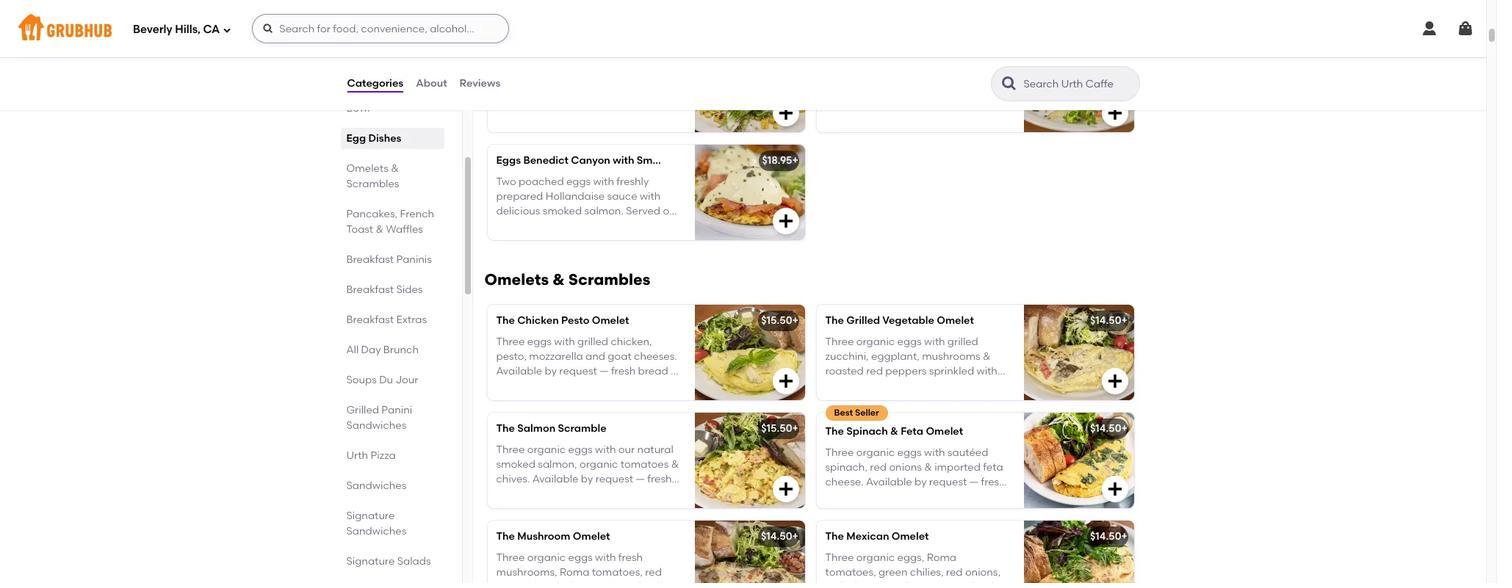 Task type: vqa. For each thing, say whether or not it's contained in the screenshot.
FOR
no



Task type: describe. For each thing, give the bounding box(es) containing it.
signature salads
[[346, 556, 431, 568]]

breakfast extras tab
[[346, 312, 438, 328]]

a for three organic eggs with our natural smoked salmon, organic tomatoes & chives. available by request — fresh bread & a locally grown mixed greens salad.
[[539, 488, 546, 501]]

reviews button
[[459, 57, 501, 110]]

du
[[379, 374, 393, 387]]

$15.50 for three eggs with grilled chicken, pesto, mozzarella and goat cheeses. available by request — fresh bread & a locally grown mixed greens salad.
[[761, 315, 793, 327]]

search icon image
[[1001, 75, 1018, 93]]

eggs benedict canyon with italian ham*
[[826, 47, 1030, 59]]

pizza
[[371, 450, 396, 462]]

eggs benedict canyon with italian ham* image
[[1024, 37, 1134, 133]]

signature salads tab
[[346, 554, 438, 570]]

mixed inside the three eggs with grilled chicken, pesto, mozzarella and goat cheeses. available by request — fresh bread & a locally grown mixed greens salad.
[[574, 380, 604, 393]]

breakfast sides
[[346, 284, 423, 296]]

1 vertical spatial salmon
[[518, 423, 556, 435]]

scrambles inside tab
[[346, 178, 399, 190]]

the chicken pesto omelet
[[496, 315, 629, 327]]

smoked
[[496, 458, 536, 471]]

chicken,
[[611, 336, 652, 348]]

grilled inside the grilled panini sandwiches
[[346, 404, 379, 417]]

$17.95 +
[[1094, 47, 1128, 59]]

soups du jour tab
[[346, 373, 438, 388]]

$18.95
[[762, 155, 793, 167]]

smoked
[[637, 155, 678, 167]]

grown for the salmon scramble
[[583, 488, 614, 501]]

Search for food, convenience, alcohol... search field
[[252, 14, 509, 43]]

1 vertical spatial omelets & scrambles
[[485, 271, 651, 289]]

and
[[586, 350, 606, 363]]

the spinach & feta omelet image
[[1024, 413, 1134, 509]]

bread inside the three eggs with grilled chicken, pesto, mozzarella and goat cheeses. available by request — fresh bread & a locally grown mixed greens salad.
[[638, 365, 669, 378]]

signature for signature sandwiches
[[346, 510, 395, 522]]

best seller
[[834, 408, 879, 418]]

$14.50 + for the mushroom omelet
[[761, 531, 799, 543]]

& up the chicken pesto omelet
[[553, 271, 565, 289]]

& down cheese.
[[858, 491, 866, 504]]

scramble
[[558, 423, 607, 435]]

grilled panini sandwiches
[[346, 404, 412, 432]]

eggs benedict canyon with smoked salmon image
[[695, 145, 805, 241]]

a inside the three eggs with grilled chicken, pesto, mozzarella and goat cheeses. available by request — fresh bread & a locally grown mixed greens salad.
[[496, 380, 503, 393]]

the for the grilled vegetable omelet
[[826, 315, 844, 327]]

locally inside the three eggs with grilled chicken, pesto, mozzarella and goat cheeses. available by request — fresh bread & a locally grown mixed greens salad.
[[506, 380, 538, 393]]

sautéed
[[948, 446, 989, 459]]

by inside three organic eggs with sautéed spinach, red onions & imported feta cheese. available by request — fresh bread & a locally grown mixed greens salad.
[[915, 476, 927, 489]]

three for three eggs with grilled chicken, pesto, mozzarella and goat cheeses. available by request — fresh bread & a locally grown mixed greens salad.
[[496, 336, 525, 348]]

egg
[[346, 132, 366, 145]]

& right the onions
[[925, 461, 932, 474]]

salmon,
[[538, 458, 577, 471]]

$17.95
[[1094, 47, 1122, 59]]

grown inside the three eggs with grilled chicken, pesto, mozzarella and goat cheeses. available by request — fresh bread & a locally grown mixed greens salad.
[[540, 380, 571, 393]]

mushroom
[[518, 531, 571, 543]]

egg dishes
[[346, 132, 402, 145]]

salad. for three organic eggs with sautéed spinach, red onions & imported feta cheese. available by request — fresh bread & a locally grown mixed greens salad.
[[862, 506, 892, 519]]

pancakes, french toast & waffles tab
[[346, 206, 438, 237]]

reviews
[[460, 77, 501, 90]]

grown for the spinach & feta omelet
[[912, 491, 944, 504]]

the mexican omelet
[[826, 531, 929, 543]]

egg dishes tab
[[346, 131, 438, 146]]

tomatoes
[[621, 458, 669, 471]]

best
[[834, 408, 853, 418]]

salads
[[397, 556, 431, 568]]

+ for eggs benedict canyon with italian ham*
[[1122, 47, 1128, 59]]

$14.50 for the grilled vegetable omelet
[[1091, 315, 1122, 327]]

urth pizza
[[346, 450, 396, 462]]

omelet up grilled in the bottom left of the page
[[592, 315, 629, 327]]

goat
[[608, 350, 632, 363]]

fresh for the salmon scramble
[[648, 473, 672, 486]]

three organic eggs with our natural smoked salmon, organic tomatoes & chives. available by request — fresh bread & a locally grown mixed greens salad.
[[496, 444, 679, 516]]

paninis
[[396, 254, 432, 266]]

hills,
[[175, 23, 201, 36]]

red
[[870, 461, 887, 474]]

eggs for eggs benedict canyon with italian ham*
[[826, 47, 850, 59]]

eggs for the salmon scramble
[[568, 444, 593, 456]]

three eggs with grilled chicken, pesto, mozzarella and goat cheeses. available by request — fresh bread & a locally grown mixed greens salad.
[[496, 336, 679, 393]]

the spinach & feta omelet
[[826, 426, 963, 438]]

breakfast paninis
[[346, 254, 432, 266]]

all day brunch
[[346, 344, 419, 356]]

+ for the grilled vegetable omelet
[[1122, 315, 1128, 327]]

ca
[[203, 23, 220, 36]]

omelet right mushroom
[[573, 531, 610, 543]]

$15.95
[[766, 47, 796, 59]]

toast
[[346, 223, 373, 236]]

cheese.
[[826, 476, 864, 489]]

+ for eggs benedict canyon with smoked salmon
[[793, 155, 799, 167]]

categories button
[[346, 57, 404, 110]]

pancakes,
[[346, 208, 398, 220]]

1 horizontal spatial grilled
[[847, 315, 880, 327]]

brunch
[[383, 344, 419, 356]]

spinach,
[[826, 461, 868, 474]]

1 horizontal spatial organic
[[580, 458, 618, 471]]

available for the salmon scramble
[[533, 473, 579, 486]]

eggs inside the three eggs with grilled chicken, pesto, mozzarella and goat cheeses. available by request — fresh bread & a locally grown mixed greens salad.
[[527, 336, 552, 348]]

the salmon scramble image
[[695, 413, 805, 509]]

3 sandwiches from the top
[[346, 525, 407, 538]]

$18.95 +
[[762, 155, 799, 167]]

the for the spinach & feta omelet
[[826, 426, 844, 438]]

day
[[361, 344, 381, 356]]

+ for the mexican omelet
[[1122, 531, 1128, 543]]

the grilled vegetable omelet image
[[1024, 305, 1134, 401]]

$15.50 + for three organic eggs with our natural smoked salmon, organic tomatoes & chives. available by request — fresh bread & a locally grown mixed greens salad.
[[761, 423, 799, 435]]

breakfast for breakfast sides
[[346, 284, 394, 296]]

omelets & scrambles tab
[[346, 161, 438, 192]]

soups
[[346, 374, 377, 387]]

+ for the chicken pesto omelet
[[793, 315, 799, 327]]

feta
[[901, 426, 924, 438]]

available for the spinach & feta omelet
[[866, 476, 912, 489]]

1 vertical spatial omelets
[[485, 271, 549, 289]]

three for three organic eggs with our natural smoked salmon, organic tomatoes & chives. available by request — fresh bread & a locally grown mixed greens salad.
[[496, 444, 525, 456]]

omelets inside omelets & scrambles
[[346, 162, 389, 175]]

sides
[[396, 284, 423, 296]]

urth
[[346, 450, 368, 462]]

all day brunch tab
[[346, 342, 438, 358]]

organic for red
[[857, 446, 895, 459]]

svg image for eggs verde
[[777, 105, 795, 122]]

dishes
[[369, 132, 402, 145]]

— inside the three eggs with grilled chicken, pesto, mozzarella and goat cheeses. available by request — fresh bread & a locally grown mixed greens salad.
[[600, 365, 609, 378]]

the grilled vegetable omelet
[[826, 315, 974, 327]]

verde
[[523, 47, 553, 59]]

grilled
[[578, 336, 609, 348]]

feta
[[983, 461, 1004, 474]]

three organic eggs with sautéed spinach, red onions & imported feta cheese. available by request — fresh bread & a locally grown mixed greens salad.
[[826, 446, 1006, 519]]

greens for spinach,
[[826, 506, 860, 519]]

benedict for eggs benedict canyon with italian ham*
[[853, 47, 898, 59]]

beverly
[[133, 23, 172, 36]]

$14.50 for the mexican omelet
[[1091, 531, 1122, 543]]

onions
[[889, 461, 922, 474]]

svg image for the salmon scramble
[[777, 481, 795, 498]]

greens inside the three eggs with grilled chicken, pesto, mozzarella and goat cheeses. available by request — fresh bread & a locally grown mixed greens salad.
[[607, 380, 641, 393]]

pesto
[[561, 315, 590, 327]]

breakfast for breakfast extras
[[346, 314, 394, 326]]

$14.50 for the mushroom omelet
[[761, 531, 793, 543]]

french
[[400, 208, 434, 220]]

greens for natural
[[496, 503, 530, 516]]

locally for three organic eggs with our natural smoked salmon, organic tomatoes & chives. available by request — fresh bread & a locally grown mixed greens salad.
[[549, 488, 581, 501]]

fresh for the spinach & feta omelet
[[981, 476, 1006, 489]]

eggs for eggs verde
[[496, 47, 521, 59]]

the salmon scramble
[[496, 423, 607, 435]]

vegetable
[[883, 315, 935, 327]]



Task type: locate. For each thing, give the bounding box(es) containing it.
+ for the salmon scramble
[[793, 423, 799, 435]]

organic
[[527, 444, 566, 456], [857, 446, 895, 459], [580, 458, 618, 471]]

grown inside three organic eggs with our natural smoked salmon, organic tomatoes & chives. available by request — fresh bread & a locally grown mixed greens salad.
[[583, 488, 614, 501]]

with
[[942, 47, 964, 59], [613, 155, 635, 167], [554, 336, 575, 348], [595, 444, 616, 456], [925, 446, 945, 459]]

a for three organic eggs with sautéed spinach, red onions & imported feta cheese. available by request — fresh bread & a locally grown mixed greens salad.
[[868, 491, 875, 504]]

urth pizza tab
[[346, 448, 438, 464]]

omelet up sautéed
[[926, 426, 963, 438]]

bread inside three organic eggs with sautéed spinach, red onions & imported feta cheese. available by request — fresh bread & a locally grown mixed greens salad.
[[826, 491, 856, 504]]

+ for the mushroom omelet
[[793, 531, 799, 543]]

request inside three organic eggs with sautéed spinach, red onions & imported feta cheese. available by request — fresh bread & a locally grown mixed greens salad.
[[929, 476, 967, 489]]

locally inside three organic eggs with our natural smoked salmon, organic tomatoes & chives. available by request — fresh bread & a locally grown mixed greens salad.
[[549, 488, 581, 501]]

salmon right smoked
[[680, 155, 718, 167]]

signature down the signature sandwiches
[[346, 556, 395, 568]]

salad.
[[643, 380, 673, 393], [533, 503, 563, 516], [862, 506, 892, 519]]

2 horizontal spatial grown
[[912, 491, 944, 504]]

the chicken pesto omelet image
[[695, 305, 805, 401]]

bread
[[638, 365, 669, 378], [496, 488, 527, 501], [826, 491, 856, 504]]

bread for spinach,
[[826, 491, 856, 504]]

1 horizontal spatial omelets & scrambles
[[485, 271, 651, 289]]

omelets down "egg dishes"
[[346, 162, 389, 175]]

2 horizontal spatial mixed
[[946, 491, 976, 504]]

salad. down cheeses.
[[643, 380, 673, 393]]

request inside the three eggs with grilled chicken, pesto, mozzarella and goat cheeses. available by request — fresh bread & a locally grown mixed greens salad.
[[559, 365, 597, 378]]

organic for smoked
[[527, 444, 566, 456]]

bread down cheeses.
[[638, 365, 669, 378]]

—
[[600, 365, 609, 378], [636, 473, 645, 486], [970, 476, 979, 489]]

fresh inside three organic eggs with sautéed spinach, red onions & imported feta cheese. available by request — fresh bread & a locally grown mixed greens salad.
[[981, 476, 1006, 489]]

svg image
[[1457, 20, 1475, 37], [223, 25, 232, 34], [777, 105, 795, 122], [1106, 105, 1124, 122], [777, 373, 795, 390], [777, 481, 795, 498]]

by left the
[[396, 87, 409, 99]]

2 sandwiches from the top
[[346, 480, 407, 492]]

& inside the pancakes, french toast & waffles
[[376, 223, 384, 236]]

+
[[1122, 47, 1128, 59], [793, 155, 799, 167], [793, 315, 799, 327], [1122, 315, 1128, 327], [793, 423, 799, 435], [1122, 423, 1128, 435], [793, 531, 799, 543], [1122, 531, 1128, 543]]

1 horizontal spatial bread
[[638, 365, 669, 378]]

0 horizontal spatial fresh
[[611, 365, 636, 378]]

3 breakfast from the top
[[346, 284, 394, 296]]

waffles
[[386, 223, 423, 236]]

canyon left smoked
[[571, 155, 611, 167]]

fresh inside the three eggs with grilled chicken, pesto, mozzarella and goat cheeses. available by request — fresh bread & a locally grown mixed greens salad.
[[611, 365, 636, 378]]

about button
[[415, 57, 448, 110]]

omelet
[[592, 315, 629, 327], [937, 315, 974, 327], [926, 426, 963, 438], [573, 531, 610, 543], [892, 531, 929, 543]]

by down scramble
[[581, 473, 593, 486]]

sandwiches inside tab
[[346, 480, 407, 492]]

the mexican omelet image
[[1024, 521, 1134, 583]]

the for the mushroom omelet
[[496, 531, 515, 543]]

the for the chicken pesto omelet
[[496, 315, 515, 327]]

scrambles up pesto
[[569, 271, 651, 289]]

& inside the three eggs with grilled chicken, pesto, mozzarella and goat cheeses. available by request — fresh bread & a locally grown mixed greens salad.
[[671, 365, 679, 378]]

panini
[[382, 404, 412, 417]]

a inside three organic eggs with our natural smoked salmon, organic tomatoes & chives. available by request — fresh bread & a locally grown mixed greens salad.
[[539, 488, 546, 501]]

grown up the mushroom omelet
[[583, 488, 614, 501]]

the mushroom omelet
[[496, 531, 610, 543]]

1 vertical spatial $15.50
[[761, 423, 793, 435]]

request down and
[[559, 365, 597, 378]]

omelets
[[346, 162, 389, 175], [485, 271, 549, 289]]

the for the mexican omelet
[[826, 531, 844, 543]]

$15.50 +
[[761, 315, 799, 327], [761, 423, 799, 435]]

2 signature from the top
[[346, 556, 395, 568]]

1 horizontal spatial locally
[[549, 488, 581, 501]]

eggs up the onions
[[898, 446, 922, 459]]

2 $15.50 from the top
[[761, 423, 793, 435]]

0 horizontal spatial greens
[[496, 503, 530, 516]]

three
[[496, 336, 525, 348], [496, 444, 525, 456], [826, 446, 854, 459]]

request for the salmon scramble
[[596, 473, 633, 486]]

greens inside three organic eggs with our natural smoked salmon, organic tomatoes & chives. available by request — fresh bread & a locally grown mixed greens salad.
[[496, 503, 530, 516]]

breakfast up bowl
[[346, 87, 394, 99]]

& down cheeses.
[[671, 365, 679, 378]]

sandwiches down urth pizza
[[346, 480, 407, 492]]

bread for natural
[[496, 488, 527, 501]]

salad. inside three organic eggs with sautéed spinach, red onions & imported feta cheese. available by request — fresh bread & a locally grown mixed greens salad.
[[862, 506, 892, 519]]

with left smoked
[[613, 155, 635, 167]]

omelets up chicken
[[485, 271, 549, 289]]

categories
[[347, 77, 404, 90]]

chicken
[[518, 315, 559, 327]]

greens inside three organic eggs with sautéed spinach, red onions & imported feta cheese. available by request — fresh bread & a locally grown mixed greens salad.
[[826, 506, 860, 519]]

with for ham*
[[942, 47, 964, 59]]

0 horizontal spatial salmon
[[518, 423, 556, 435]]

with inside three organic eggs with our natural smoked salmon, organic tomatoes & chives. available by request — fresh bread & a locally grown mixed greens salad.
[[595, 444, 616, 456]]

with up imported
[[925, 446, 945, 459]]

italian
[[966, 47, 999, 59]]

1 horizontal spatial canyon
[[900, 47, 940, 59]]

three up 'pesto,'
[[496, 336, 525, 348]]

canyon
[[900, 47, 940, 59], [571, 155, 611, 167]]

by
[[396, 87, 409, 99], [545, 365, 557, 378], [581, 473, 593, 486], [915, 476, 927, 489]]

pancakes, french toast & waffles
[[346, 208, 434, 236]]

$15.50 + for three eggs with grilled chicken, pesto, mozzarella and goat cheeses. available by request — fresh bread & a locally grown mixed greens salad.
[[761, 315, 799, 327]]

1 horizontal spatial grown
[[583, 488, 614, 501]]

2 horizontal spatial fresh
[[981, 476, 1006, 489]]

& left the feta
[[891, 426, 899, 438]]

0 horizontal spatial omelets & scrambles
[[346, 162, 399, 190]]

grilled left vegetable
[[847, 315, 880, 327]]

mixed down imported
[[946, 491, 976, 504]]

breakfast sides tab
[[346, 282, 438, 298]]

extras
[[396, 314, 427, 326]]

mixed down tomatoes
[[617, 488, 647, 501]]

2 horizontal spatial —
[[970, 476, 979, 489]]

eggs inside three organic eggs with our natural smoked salmon, organic tomatoes & chives. available by request — fresh bread & a locally grown mixed greens salad.
[[568, 444, 593, 456]]

&
[[391, 162, 399, 175], [376, 223, 384, 236], [553, 271, 565, 289], [671, 365, 679, 378], [891, 426, 899, 438], [671, 458, 679, 471], [925, 461, 932, 474], [529, 488, 537, 501], [858, 491, 866, 504]]

available inside three organic eggs with our natural smoked salmon, organic tomatoes & chives. available by request — fresh bread & a locally grown mixed greens salad.
[[533, 473, 579, 486]]

2 horizontal spatial locally
[[878, 491, 910, 504]]

0 vertical spatial canyon
[[900, 47, 940, 59]]

1 horizontal spatial benedict
[[853, 47, 898, 59]]

$14.50 + for the mexican omelet
[[1091, 531, 1128, 543]]

— for the salmon scramble
[[636, 473, 645, 486]]

the
[[411, 87, 427, 99]]

ham*
[[1001, 47, 1030, 59]]

1 horizontal spatial fresh
[[648, 473, 672, 486]]

eggs down chicken
[[527, 336, 552, 348]]

$15.50 for three organic eggs with our natural smoked salmon, organic tomatoes & chives. available by request — fresh bread & a locally grown mixed greens salad.
[[761, 423, 793, 435]]

available
[[496, 365, 542, 378], [533, 473, 579, 486], [866, 476, 912, 489]]

0 horizontal spatial omelets
[[346, 162, 389, 175]]

three for three organic eggs with sautéed spinach, red onions & imported feta cheese. available by request — fresh bread & a locally grown mixed greens salad.
[[826, 446, 854, 459]]

1 vertical spatial sandwiches
[[346, 480, 407, 492]]

breakfast for breakfast by the bowl
[[346, 87, 394, 99]]

1 horizontal spatial eggs
[[568, 444, 593, 456]]

1 horizontal spatial greens
[[607, 380, 641, 393]]

the for the salmon scramble
[[496, 423, 515, 435]]

benedict for eggs benedict canyon with smoked salmon
[[523, 155, 569, 167]]

locally inside three organic eggs with sautéed spinach, red onions & imported feta cheese. available by request — fresh bread & a locally grown mixed greens salad.
[[878, 491, 910, 504]]

breakfast by the bowl
[[346, 87, 427, 115]]

mixed inside three organic eggs with our natural smoked salmon, organic tomatoes & chives. available by request — fresh bread & a locally grown mixed greens salad.
[[617, 488, 647, 501]]

salad. up mushroom
[[533, 503, 563, 516]]

cheeses.
[[634, 350, 677, 363]]

$15.50
[[761, 315, 793, 327], [761, 423, 793, 435]]

locally
[[506, 380, 538, 393], [549, 488, 581, 501], [878, 491, 910, 504]]

1 horizontal spatial scrambles
[[569, 271, 651, 289]]

0 vertical spatial sandwiches
[[346, 420, 407, 432]]

locally for three organic eggs with sautéed spinach, red onions & imported feta cheese. available by request — fresh bread & a locally grown mixed greens salad.
[[878, 491, 910, 504]]

spinach
[[847, 426, 888, 438]]

omelets & scrambles up pancakes,
[[346, 162, 399, 190]]

breakfast inside breakfast by the bowl
[[346, 87, 394, 99]]

jour
[[396, 374, 418, 387]]

pesto,
[[496, 350, 527, 363]]

with left italian
[[942, 47, 964, 59]]

0 horizontal spatial eggs
[[527, 336, 552, 348]]

three up smoked
[[496, 444, 525, 456]]

sandwiches tab
[[346, 478, 438, 494]]

breakfast by the bowl tab
[[346, 85, 438, 116]]

signature for signature salads
[[346, 556, 395, 568]]

signature inside the signature sandwiches
[[346, 510, 395, 522]]

bowl
[[346, 102, 370, 115]]

eggs for the spinach & feta omelet
[[898, 446, 922, 459]]

breakfast up day
[[346, 314, 394, 326]]

available inside three organic eggs with sautéed spinach, red onions & imported feta cheese. available by request — fresh bread & a locally grown mixed greens salad.
[[866, 476, 912, 489]]

eggs inside three organic eggs with sautéed spinach, red onions & imported feta cheese. available by request — fresh bread & a locally grown mixed greens salad.
[[898, 446, 922, 459]]

with up mozzarella
[[554, 336, 575, 348]]

available down 'pesto,'
[[496, 365, 542, 378]]

0 horizontal spatial locally
[[506, 380, 538, 393]]

eggs for eggs benedict canyon with smoked salmon
[[496, 155, 521, 167]]

— down tomatoes
[[636, 473, 645, 486]]

request for the spinach & feta omelet
[[929, 476, 967, 489]]

greens down 'goat'
[[607, 380, 641, 393]]

& down egg dishes tab
[[391, 162, 399, 175]]

three inside the three eggs with grilled chicken, pesto, mozzarella and goat cheeses. available by request — fresh bread & a locally grown mixed greens salad.
[[496, 336, 525, 348]]

omelet right mexican
[[892, 531, 929, 543]]

eggs
[[527, 336, 552, 348], [568, 444, 593, 456], [898, 446, 922, 459]]

request
[[559, 365, 597, 378], [596, 473, 633, 486], [929, 476, 967, 489]]

with inside the three eggs with grilled chicken, pesto, mozzarella and goat cheeses. available by request — fresh bread & a locally grown mixed greens salad.
[[554, 336, 575, 348]]

2 $15.50 + from the top
[[761, 423, 799, 435]]

4 breakfast from the top
[[346, 314, 394, 326]]

imported
[[935, 461, 981, 474]]

sandwiches up signature salads
[[346, 525, 407, 538]]

by down the onions
[[915, 476, 927, 489]]

& down the natural
[[671, 458, 679, 471]]

1 vertical spatial canyon
[[571, 155, 611, 167]]

mixed
[[574, 380, 604, 393], [617, 488, 647, 501], [946, 491, 976, 504]]

0 vertical spatial benedict
[[853, 47, 898, 59]]

fresh down tomatoes
[[648, 473, 672, 486]]

locally down the onions
[[878, 491, 910, 504]]

eggs
[[496, 47, 521, 59], [826, 47, 850, 59], [496, 155, 521, 167]]

greens
[[607, 380, 641, 393], [496, 503, 530, 516], [826, 506, 860, 519]]

0 vertical spatial omelets & scrambles
[[346, 162, 399, 190]]

sandwiches inside the grilled panini sandwiches
[[346, 420, 407, 432]]

grown inside three organic eggs with sautéed spinach, red onions & imported feta cheese. available by request — fresh bread & a locally grown mixed greens salad.
[[912, 491, 944, 504]]

grilled panini sandwiches tab
[[346, 403, 438, 434]]

0 vertical spatial omelets
[[346, 162, 389, 175]]

natural
[[638, 444, 674, 456]]

1 vertical spatial scrambles
[[569, 271, 651, 289]]

a down red
[[868, 491, 875, 504]]

2 horizontal spatial salad.
[[862, 506, 892, 519]]

0 horizontal spatial benedict
[[523, 155, 569, 167]]

with for natural
[[595, 444, 616, 456]]

mexican
[[847, 531, 890, 543]]

2 breakfast from the top
[[346, 254, 394, 266]]

with for spinach,
[[925, 446, 945, 459]]

salad. for three organic eggs with our natural smoked salmon, organic tomatoes & chives. available by request — fresh bread & a locally grown mixed greens salad.
[[533, 503, 563, 516]]

2 horizontal spatial bread
[[826, 491, 856, 504]]

eggs verde image
[[695, 37, 805, 133]]

0 vertical spatial $15.50 +
[[761, 315, 799, 327]]

canyon for italian
[[900, 47, 940, 59]]

omelet right vegetable
[[937, 315, 974, 327]]

locally down salmon,
[[549, 488, 581, 501]]

0 horizontal spatial grown
[[540, 380, 571, 393]]

1 $15.50 + from the top
[[761, 315, 799, 327]]

— inside three organic eggs with our natural smoked salmon, organic tomatoes & chives. available by request — fresh bread & a locally grown mixed greens salad.
[[636, 473, 645, 486]]

svg image for the chicken pesto omelet
[[777, 373, 795, 390]]

organic inside three organic eggs with sautéed spinach, red onions & imported feta cheese. available by request — fresh bread & a locally grown mixed greens salad.
[[857, 446, 895, 459]]

canyon left italian
[[900, 47, 940, 59]]

organic down scramble
[[580, 458, 618, 471]]

by inside the three eggs with grilled chicken, pesto, mozzarella and goat cheeses. available by request — fresh bread & a locally grown mixed greens salad.
[[545, 365, 557, 378]]

with inside three organic eggs with sautéed spinach, red onions & imported feta cheese. available by request — fresh bread & a locally grown mixed greens salad.
[[925, 446, 945, 459]]

1 horizontal spatial omelets
[[485, 271, 549, 289]]

0 horizontal spatial salad.
[[533, 503, 563, 516]]

mozzarella
[[529, 350, 583, 363]]

& down pancakes,
[[376, 223, 384, 236]]

1 horizontal spatial —
[[636, 473, 645, 486]]

0 vertical spatial signature
[[346, 510, 395, 522]]

1 vertical spatial $15.50 +
[[761, 423, 799, 435]]

fresh inside three organic eggs with our natural smoked salmon, organic tomatoes & chives. available by request — fresh bread & a locally grown mixed greens salad.
[[648, 473, 672, 486]]

bread down chives. in the bottom left of the page
[[496, 488, 527, 501]]

— down imported
[[970, 476, 979, 489]]

available down salmon,
[[533, 473, 579, 486]]

breakfast for breakfast paninis
[[346, 254, 394, 266]]

canyon for smoked
[[571, 155, 611, 167]]

0 horizontal spatial a
[[496, 380, 503, 393]]

grown
[[540, 380, 571, 393], [583, 488, 614, 501], [912, 491, 944, 504]]

grown down the onions
[[912, 491, 944, 504]]

signature sandwiches tab
[[346, 509, 438, 539]]

breakfast down the toast
[[346, 254, 394, 266]]

scrambles up pancakes,
[[346, 178, 399, 190]]

grilled down soups at bottom left
[[346, 404, 379, 417]]

salad. inside the three eggs with grilled chicken, pesto, mozzarella and goat cheeses. available by request — fresh bread & a locally grown mixed greens salad.
[[643, 380, 673, 393]]

request down imported
[[929, 476, 967, 489]]

— inside three organic eggs with sautéed spinach, red onions & imported feta cheese. available by request — fresh bread & a locally grown mixed greens salad.
[[970, 476, 979, 489]]

mixed down and
[[574, 380, 604, 393]]

three up spinach,
[[826, 446, 854, 459]]

2 horizontal spatial greens
[[826, 506, 860, 519]]

grilled
[[847, 315, 880, 327], [346, 404, 379, 417]]

1 signature from the top
[[346, 510, 395, 522]]

a inside three organic eggs with sautéed spinach, red onions & imported feta cheese. available by request — fresh bread & a locally grown mixed greens salad.
[[868, 491, 875, 504]]

seller
[[855, 408, 879, 418]]

by inside breakfast by the bowl
[[396, 87, 409, 99]]

omelets & scrambles
[[346, 162, 399, 190], [485, 271, 651, 289]]

a down 'pesto,'
[[496, 380, 503, 393]]

$14.50
[[1091, 315, 1122, 327], [1091, 423, 1122, 435], [761, 531, 793, 543], [1091, 531, 1122, 543]]

request inside three organic eggs with our natural smoked salmon, organic tomatoes & chives. available by request — fresh bread & a locally grown mixed greens salad.
[[596, 473, 633, 486]]

three inside three organic eggs with sautéed spinach, red onions & imported feta cheese. available by request — fresh bread & a locally grown mixed greens salad.
[[826, 446, 854, 459]]

1 vertical spatial benedict
[[523, 155, 569, 167]]

fresh down feta
[[981, 476, 1006, 489]]

Search Urth Caffe search field
[[1023, 77, 1135, 91]]

bread down cheese.
[[826, 491, 856, 504]]

beverly hills, ca
[[133, 23, 220, 36]]

organic up red
[[857, 446, 895, 459]]

salad. inside three organic eggs with our natural smoked salmon, organic tomatoes & chives. available by request — fresh bread & a locally grown mixed greens salad.
[[533, 503, 563, 516]]

svg image for eggs benedict canyon with italian ham*
[[1106, 105, 1124, 122]]

our
[[619, 444, 635, 456]]

available down red
[[866, 476, 912, 489]]

eggs verde
[[496, 47, 553, 59]]

signature sandwiches
[[346, 510, 407, 538]]

by down mozzarella
[[545, 365, 557, 378]]

2 vertical spatial sandwiches
[[346, 525, 407, 538]]

signature down sandwiches tab
[[346, 510, 395, 522]]

request down the "our"
[[596, 473, 633, 486]]

— for the spinach & feta omelet
[[970, 476, 979, 489]]

with for salmon
[[613, 155, 635, 167]]

grown down mozzarella
[[540, 380, 571, 393]]

signature
[[346, 510, 395, 522], [346, 556, 395, 568]]

0 vertical spatial grilled
[[847, 315, 880, 327]]

0 horizontal spatial scrambles
[[346, 178, 399, 190]]

about
[[416, 77, 447, 90]]

0 horizontal spatial bread
[[496, 488, 527, 501]]

eggs benedict canyon with smoked salmon
[[496, 155, 718, 167]]

omelets & scrambles up the chicken pesto omelet
[[485, 271, 651, 289]]

$14.50 + for the grilled vegetable omelet
[[1091, 315, 1128, 327]]

a down salmon,
[[539, 488, 546, 501]]

the
[[496, 315, 515, 327], [826, 315, 844, 327], [496, 423, 515, 435], [826, 426, 844, 438], [496, 531, 515, 543], [826, 531, 844, 543]]

1 horizontal spatial salad.
[[643, 380, 673, 393]]

locally down 'pesto,'
[[506, 380, 538, 393]]

1 vertical spatial grilled
[[346, 404, 379, 417]]

soups du jour
[[346, 374, 418, 387]]

0 horizontal spatial —
[[600, 365, 609, 378]]

0 horizontal spatial canyon
[[571, 155, 611, 167]]

breakfast paninis tab
[[346, 252, 438, 267]]

omelets & scrambles inside tab
[[346, 162, 399, 190]]

0 horizontal spatial grilled
[[346, 404, 379, 417]]

1 vertical spatial signature
[[346, 556, 395, 568]]

0 horizontal spatial organic
[[527, 444, 566, 456]]

2 horizontal spatial organic
[[857, 446, 895, 459]]

0 vertical spatial salmon
[[680, 155, 718, 167]]

salad. up the "the mexican omelet"
[[862, 506, 892, 519]]

1 horizontal spatial a
[[539, 488, 546, 501]]

main navigation navigation
[[0, 0, 1487, 57]]

sandwiches down panini
[[346, 420, 407, 432]]

available inside the three eggs with grilled chicken, pesto, mozzarella and goat cheeses. available by request — fresh bread & a locally grown mixed greens salad.
[[496, 365, 542, 378]]

organic up salmon,
[[527, 444, 566, 456]]

1 horizontal spatial mixed
[[617, 488, 647, 501]]

with left the "our"
[[595, 444, 616, 456]]

2 horizontal spatial eggs
[[898, 446, 922, 459]]

a
[[496, 380, 503, 393], [539, 488, 546, 501], [868, 491, 875, 504]]

chives.
[[496, 473, 530, 486]]

greens down chives. in the bottom left of the page
[[496, 503, 530, 516]]

& inside tab
[[391, 162, 399, 175]]

mixed for the spinach & feta omelet
[[946, 491, 976, 504]]

0 horizontal spatial mixed
[[574, 380, 604, 393]]

salmon up smoked
[[518, 423, 556, 435]]

1 $15.50 from the top
[[761, 315, 793, 327]]

0 vertical spatial $15.50
[[761, 315, 793, 327]]

fresh down 'goat'
[[611, 365, 636, 378]]

svg image
[[1421, 20, 1439, 37], [263, 23, 274, 35], [777, 213, 795, 230], [1106, 373, 1124, 390], [1106, 481, 1124, 498]]

$14.50 +
[[1091, 315, 1128, 327], [1091, 423, 1128, 435], [761, 531, 799, 543], [1091, 531, 1128, 543]]

bread inside three organic eggs with our natural smoked salmon, organic tomatoes & chives. available by request — fresh bread & a locally grown mixed greens salad.
[[496, 488, 527, 501]]

1 horizontal spatial salmon
[[680, 155, 718, 167]]

2 horizontal spatial a
[[868, 491, 875, 504]]

breakfast
[[346, 87, 394, 99], [346, 254, 394, 266], [346, 284, 394, 296], [346, 314, 394, 326]]

the mushroom omelet image
[[695, 521, 805, 583]]

by inside three organic eggs with our natural smoked salmon, organic tomatoes & chives. available by request — fresh bread & a locally grown mixed greens salad.
[[581, 473, 593, 486]]

1 sandwiches from the top
[[346, 420, 407, 432]]

three inside three organic eggs with our natural smoked salmon, organic tomatoes & chives. available by request — fresh bread & a locally grown mixed greens salad.
[[496, 444, 525, 456]]

0 vertical spatial scrambles
[[346, 178, 399, 190]]

& down chives. in the bottom left of the page
[[529, 488, 537, 501]]

breakfast extras
[[346, 314, 427, 326]]

all
[[346, 344, 359, 356]]

eggs down scramble
[[568, 444, 593, 456]]

— down and
[[600, 365, 609, 378]]

scrambles
[[346, 178, 399, 190], [569, 271, 651, 289]]

1 breakfast from the top
[[346, 87, 394, 99]]

sandwiches
[[346, 420, 407, 432], [346, 480, 407, 492], [346, 525, 407, 538]]

breakfast up breakfast extras at the bottom left of the page
[[346, 284, 394, 296]]

mixed inside three organic eggs with sautéed spinach, red onions & imported feta cheese. available by request — fresh bread & a locally grown mixed greens salad.
[[946, 491, 976, 504]]

greens down cheese.
[[826, 506, 860, 519]]

mixed for the salmon scramble
[[617, 488, 647, 501]]



